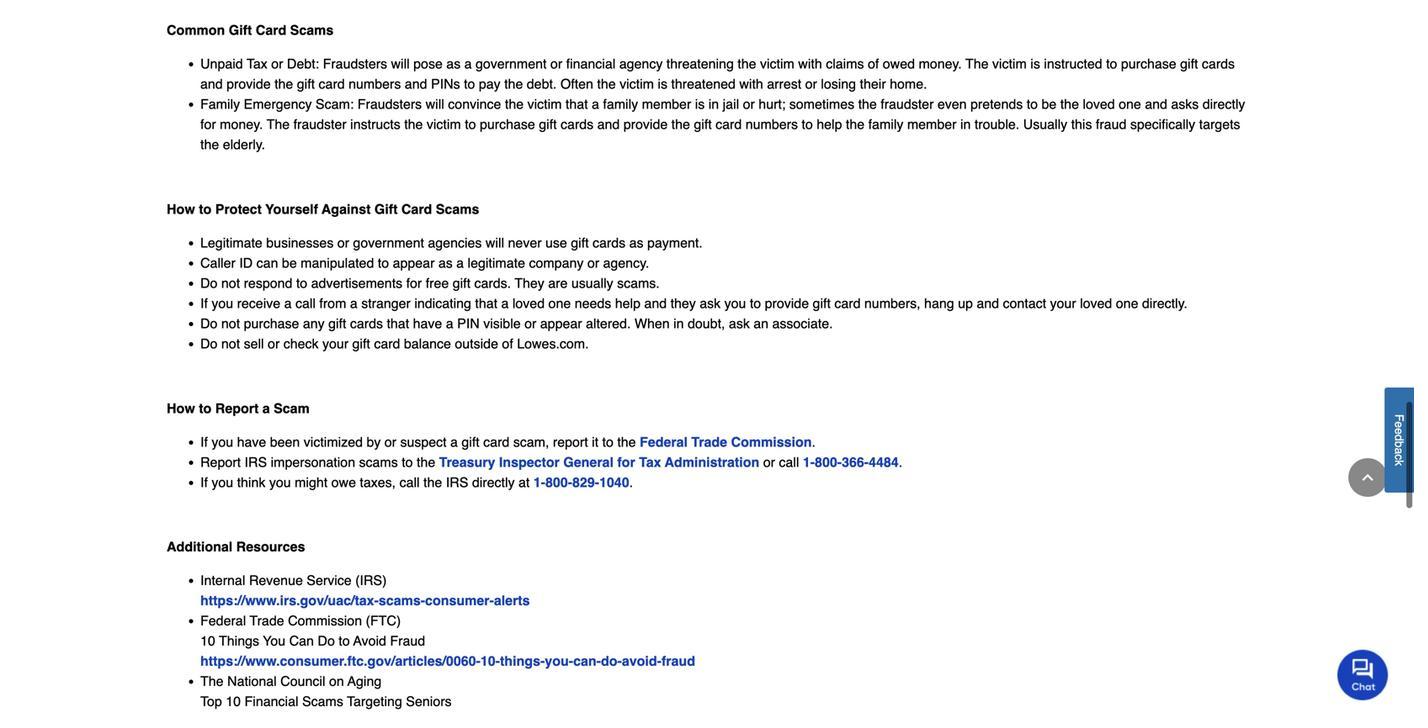 Task type: vqa. For each thing, say whether or not it's contained in the screenshot.
irs to the bottom
yes



Task type: describe. For each thing, give the bounding box(es) containing it.
366-
[[842, 455, 869, 470]]

the down suspect
[[417, 455, 435, 470]]

owed
[[883, 56, 915, 72]]

government inside unpaid tax or debt: fraudsters will pose as a government or financial agency threatening the victim with claims of owed money. the victim is instructed to purchase gift cards and provide the gift card numbers and pins to pay the debt. often the victim is threatened with arrest or losing their home. family emergency scam: fraudsters will convince the victim that a family member is in jail or hurt; sometimes the fraudster even pretends to be the loved one and asks directly for money. the fraudster instructs the victim to purchase gift cards and provide the gift card numbers to help the family member in trouble. usually this fraud specifically targets the elderly.
[[476, 56, 547, 72]]

elderly.
[[223, 137, 265, 153]]

asks
[[1171, 97, 1199, 112]]

that inside unpaid tax or debt: fraudsters will pose as a government or financial agency threatening the victim with claims of owed money. the victim is instructed to purchase gift cards and provide the gift card numbers and pins to pay the debt. often the victim is threatened with arrest or losing their home. family emergency scam: fraudsters will convince the victim that a family member is in jail or hurt; sometimes the fraudster even pretends to be the loved one and asks directly for money. the fraudster instructs the victim to purchase gift cards and provide the gift card numbers to help the family member in trouble. usually this fraud specifically targets the elderly.
[[566, 97, 588, 112]]

(irs)
[[355, 573, 387, 589]]

you-
[[545, 654, 573, 670]]

agencies
[[428, 235, 482, 251]]

0 vertical spatial 800-
[[815, 455, 842, 470]]

1 horizontal spatial call
[[399, 475, 420, 491]]

fraud
[[390, 634, 425, 649]]

from
[[319, 296, 346, 311]]

you
[[263, 634, 285, 649]]

1 horizontal spatial money.
[[919, 56, 962, 72]]

https://www.consumer.ftc.gov/articles/0060-
[[200, 654, 481, 670]]

the down financial
[[597, 76, 616, 92]]

any
[[303, 316, 325, 332]]

card up the scam:
[[319, 76, 345, 92]]

doubt,
[[688, 316, 725, 332]]

can
[[256, 255, 278, 271]]

their
[[860, 76, 886, 92]]

protect
[[215, 202, 262, 217]]

service
[[307, 573, 352, 589]]

or right visible
[[524, 316, 536, 332]]

report inside if you have been victimized by or suspect a gift card scam, report it to the federal trade commission . report irs impersonation scams to the treasury inspector general for tax administration or call 1-800-366-4484 . if you think you might owe taxes, call the irs directly at 1-800-829-1040 .
[[200, 455, 241, 470]]

0 vertical spatial 1-
[[803, 455, 815, 470]]

1 horizontal spatial is
[[695, 97, 705, 112]]

1 horizontal spatial fraudster
[[881, 97, 934, 112]]

purchase inside the legitimate businesses or government agencies will never use gift cards as payment. caller id can be manipulated to appear as a legitimate company or agency. do not respond to advertisements for free gift cards. they are usually scams. if you receive a call from a stranger indicating that a loved one needs help and they ask you to provide gift card numbers, hang up and contact your loved one directly. do not purchase any gift cards that have a pin visible or appear altered. when in doubt, ask an associate. do not sell or check your gift card balance outside of lowes.com.
[[244, 316, 299, 332]]

yourself
[[265, 202, 318, 217]]

1 horizontal spatial 10
[[226, 695, 241, 710]]

by
[[367, 435, 381, 450]]

trade inside internal revenue service (irs) https://www.irs.gov/uac/tax-scams-consumer-alerts federal trade commission (ftc) 10 things you can do to avoid fraud https://www.consumer.ftc.gov/articles/0060-10-things-you-can-do-avoid-fraud the national council on aging top 10 financial scams targeting seniors
[[250, 614, 284, 629]]

gift right free
[[453, 276, 471, 291]]

targets
[[1199, 117, 1240, 132]]

inspector
[[499, 455, 560, 470]]

financial
[[566, 56, 616, 72]]

fraud inside internal revenue service (irs) https://www.irs.gov/uac/tax-scams-consumer-alerts federal trade commission (ftc) 10 things you can do to avoid fraud https://www.consumer.ftc.gov/articles/0060-10-things-you-can-do-avoid-fraud the national council on aging top 10 financial scams targeting seniors
[[662, 654, 695, 670]]

debt.
[[527, 76, 557, 92]]

avoid
[[353, 634, 386, 649]]

legitimate
[[468, 255, 525, 271]]

1 vertical spatial fraudsters
[[357, 97, 422, 112]]

1 vertical spatial call
[[779, 455, 799, 470]]

or left debt:
[[271, 56, 283, 72]]

trouble.
[[975, 117, 1020, 132]]

agency.
[[603, 255, 649, 271]]

common
[[167, 22, 225, 38]]

1 vertical spatial as
[[629, 235, 644, 251]]

a inside f e e d b a c k button
[[1393, 448, 1406, 455]]

2 vertical spatial as
[[438, 255, 453, 271]]

0 horizontal spatial gift
[[229, 22, 252, 38]]

1 horizontal spatial in
[[709, 97, 719, 112]]

cards down stranger
[[350, 316, 383, 332]]

scams-
[[379, 594, 425, 609]]

10-
[[481, 654, 500, 670]]

never
[[508, 235, 542, 251]]

sometimes
[[789, 97, 854, 112]]

and right up
[[977, 296, 999, 311]]

agency
[[619, 56, 663, 72]]

card left numbers,
[[834, 296, 861, 311]]

victim up pretends
[[992, 56, 1027, 72]]

one down the are
[[548, 296, 571, 311]]

additional
[[167, 540, 232, 555]]

manipulated
[[301, 255, 374, 271]]

jail
[[723, 97, 739, 112]]

federal inside if you have been victimized by or suspect a gift card scam, report it to the federal trade commission . report irs impersonation scams to the treasury inspector general for tax administration or call 1-800-366-4484 . if you think you might owe taxes, call the irs directly at 1-800-829-1040 .
[[640, 435, 688, 450]]

caller
[[200, 255, 236, 271]]

gift down from
[[328, 316, 346, 332]]

a left pin
[[446, 316, 453, 332]]

treasury
[[439, 455, 495, 470]]

3 not from the top
[[221, 336, 240, 352]]

https://www.irs.gov/uac/tax-scams-consumer-alerts link
[[200, 594, 534, 609]]

or right jail
[[743, 97, 755, 112]]

loved inside unpaid tax or debt: fraudsters will pose as a government or financial agency threatening the victim with claims of owed money. the victim is instructed to purchase gift cards and provide the gift card numbers and pins to pay the debt. often the victim is threatened with arrest or losing their home. family emergency scam: fraudsters will convince the victim that a family member is in jail or hurt; sometimes the fraudster even pretends to be the loved one and asks directly for money. the fraudster instructs the victim to purchase gift cards and provide the gift card numbers to help the family member in trouble. usually this fraud specifically targets the elderly.
[[1083, 97, 1115, 112]]

the down sometimes
[[846, 117, 865, 132]]

one left directly.
[[1116, 296, 1138, 311]]

an
[[754, 316, 769, 332]]

pins
[[431, 76, 460, 92]]

1 not from the top
[[221, 276, 240, 291]]

1 vertical spatial member
[[907, 117, 957, 132]]

how to report a scam
[[167, 401, 313, 417]]

do inside internal revenue service (irs) https://www.irs.gov/uac/tax-scams-consumer-alerts federal trade commission (ftc) 10 things you can do to avoid fraud https://www.consumer.ftc.gov/articles/0060-10-things-you-can-do-avoid-fraud the national council on aging top 10 financial scams targeting seniors
[[318, 634, 335, 649]]

convince
[[448, 97, 501, 112]]

https://www.irs.gov/uac/tax-
[[200, 594, 379, 609]]

avoid-
[[622, 654, 662, 670]]

3 if from the top
[[200, 475, 208, 491]]

1 vertical spatial will
[[426, 97, 444, 112]]

a right pose
[[464, 56, 472, 72]]

0 horizontal spatial card
[[256, 22, 286, 38]]

pin
[[457, 316, 480, 332]]

victim down the agency
[[620, 76, 654, 92]]

a down respond at the left top of the page
[[284, 296, 292, 311]]

gift up associate.
[[813, 296, 831, 311]]

scroll to top element
[[1348, 459, 1387, 497]]

0 horizontal spatial appear
[[393, 255, 435, 271]]

gift up asks
[[1180, 56, 1198, 72]]

common gift card scams
[[167, 22, 337, 38]]

against
[[322, 202, 371, 217]]

and up family
[[200, 76, 223, 92]]

can
[[289, 634, 314, 649]]

directly inside if you have been victimized by or suspect a gift card scam, report it to the federal trade commission . report irs impersonation scams to the treasury inspector general for tax administration or call 1-800-366-4484 . if you think you might owe taxes, call the irs directly at 1-800-829-1040 .
[[472, 475, 515, 491]]

internal
[[200, 573, 245, 589]]

or right sell
[[268, 336, 280, 352]]

cards up targets
[[1202, 56, 1235, 72]]

commission inside internal revenue service (irs) https://www.irs.gov/uac/tax-scams-consumer-alerts federal trade commission (ftc) 10 things you can do to avoid fraud https://www.consumer.ftc.gov/articles/0060-10-things-you-can-do-avoid-fraud the national council on aging top 10 financial scams targeting seniors
[[288, 614, 362, 629]]

a left scam
[[262, 401, 270, 417]]

and down financial
[[597, 117, 620, 132]]

they
[[515, 276, 544, 291]]

a down advertisements
[[350, 296, 358, 311]]

0 vertical spatial provide
[[227, 76, 271, 92]]

at
[[518, 475, 530, 491]]

0 vertical spatial scams
[[290, 22, 334, 38]]

suspect
[[400, 435, 447, 450]]

the right instructs
[[404, 117, 423, 132]]

1 horizontal spatial ask
[[729, 316, 750, 332]]

and up when at the left of page
[[644, 296, 667, 311]]

the down the "their"
[[858, 97, 877, 112]]

a up visible
[[501, 296, 509, 311]]

d
[[1393, 435, 1406, 442]]

or up debt.
[[550, 56, 562, 72]]

gift inside if you have been victimized by or suspect a gift card scam, report it to the federal trade commission . report irs impersonation scams to the treasury inspector general for tax administration or call 1-800-366-4484 . if you think you might owe taxes, call the irs directly at 1-800-829-1040 .
[[462, 435, 480, 450]]

do-
[[601, 654, 622, 670]]

1 vertical spatial 800-
[[545, 475, 572, 491]]

0 horizontal spatial family
[[603, 97, 638, 112]]

contact
[[1003, 296, 1046, 311]]

loved left directly.
[[1080, 296, 1112, 311]]

how for how to report a scam
[[167, 401, 195, 417]]

impersonation
[[271, 455, 355, 470]]

1040
[[599, 475, 629, 491]]

help inside unpaid tax or debt: fraudsters will pose as a government or financial agency threatening the victim with claims of owed money. the victim is instructed to purchase gift cards and provide the gift card numbers and pins to pay the debt. often the victim is threatened with arrest or losing their home. family emergency scam: fraudsters will convince the victim that a family member is in jail or hurt; sometimes the fraudster even pretends to be the loved one and asks directly for money. the fraudster instructs the victim to purchase gift cards and provide the gift card numbers to help the family member in trouble. usually this fraud specifically targets the elderly.
[[817, 117, 842, 132]]

0 horizontal spatial your
[[322, 336, 349, 352]]

0 vertical spatial report
[[215, 401, 259, 417]]

1 horizontal spatial .
[[812, 435, 816, 450]]

gift down debt:
[[297, 76, 315, 92]]

the inside internal revenue service (irs) https://www.irs.gov/uac/tax-scams-consumer-alerts federal trade commission (ftc) 10 things you can do to avoid fraud https://www.consumer.ftc.gov/articles/0060-10-things-you-can-do-avoid-fraud the national council on aging top 10 financial scams targeting seniors
[[200, 674, 224, 690]]

numbers,
[[864, 296, 921, 311]]

or up usually
[[587, 255, 599, 271]]

government inside the legitimate businesses or government agencies will never use gift cards as payment. caller id can be manipulated to appear as a legitimate company or agency. do not respond to advertisements for free gift cards. they are usually scams. if you receive a call from a stranger indicating that a loved one needs help and they ask you to provide gift card numbers, hang up and contact your loved one directly. do not purchase any gift cards that have a pin visible or appear altered. when in doubt, ask an associate. do not sell or check your gift card balance outside of lowes.com.
[[353, 235, 424, 251]]

0 horizontal spatial that
[[387, 316, 409, 332]]

0 vertical spatial irs
[[245, 455, 267, 470]]

or down federal trade commission link
[[763, 455, 775, 470]]

fraud inside unpaid tax or debt: fraudsters will pose as a government or financial agency threatening the victim with claims of owed money. the victim is instructed to purchase gift cards and provide the gift card numbers and pins to pay the debt. often the victim is threatened with arrest or losing their home. family emergency scam: fraudsters will convince the victim that a family member is in jail or hurt; sometimes the fraudster even pretends to be the loved one and asks directly for money. the fraudster instructs the victim to purchase gift cards and provide the gift card numbers to help the family member in trouble. usually this fraud specifically targets the elderly.
[[1096, 117, 1127, 132]]

2 if from the top
[[200, 435, 208, 450]]

will for fraudsters
[[391, 56, 410, 72]]

in inside the legitimate businesses or government agencies will never use gift cards as payment. caller id can be manipulated to appear as a legitimate company or agency. do not respond to advertisements for free gift cards. they are usually scams. if you receive a call from a stranger indicating that a loved one needs help and they ask you to provide gift card numbers, hang up and contact your loved one directly. do not purchase any gift cards that have a pin visible or appear altered. when in doubt, ask an associate. do not sell or check your gift card balance outside of lowes.com.
[[673, 316, 684, 332]]

this
[[1071, 117, 1092, 132]]

1-800-366-4484 link
[[803, 455, 899, 470]]

cards up agency. on the left top
[[593, 235, 626, 251]]

gift right use
[[571, 235, 589, 251]]

tax inside if you have been victimized by or suspect a gift card scam, report it to the federal trade commission . report irs impersonation scams to the treasury inspector general for tax administration or call 1-800-366-4484 . if you think you might owe taxes, call the irs directly at 1-800-829-1040 .
[[639, 455, 661, 470]]

how to protect yourself against gift card scams
[[167, 202, 483, 217]]

1 horizontal spatial irs
[[446, 475, 468, 491]]

balance
[[404, 336, 451, 352]]

victimized
[[304, 435, 363, 450]]

2 horizontal spatial .
[[899, 455, 902, 470]]

scams
[[359, 455, 398, 470]]

0 vertical spatial the
[[966, 56, 989, 72]]

victim down debt.
[[527, 97, 562, 112]]

card down stranger
[[374, 336, 400, 352]]

the right convince
[[505, 97, 524, 112]]

card inside if you have been victimized by or suspect a gift card scam, report it to the federal trade commission . report irs impersonation scams to the treasury inspector general for tax administration or call 1-800-366-4484 . if you think you might owe taxes, call the irs directly at 1-800-829-1040 .
[[483, 435, 510, 450]]

trade inside if you have been victimized by or suspect a gift card scam, report it to the federal trade commission . report irs impersonation scams to the treasury inspector general for tax administration or call 1-800-366-4484 . if you think you might owe taxes, call the irs directly at 1-800-829-1040 .
[[691, 435, 727, 450]]

scam
[[274, 401, 310, 417]]

1 vertical spatial with
[[739, 76, 763, 92]]

gift down threatened
[[694, 117, 712, 132]]

you up "doubt,"
[[724, 296, 746, 311]]

f e e d b a c k
[[1393, 415, 1406, 467]]

instructed
[[1044, 56, 1102, 72]]

seniors
[[406, 695, 452, 710]]

home.
[[890, 76, 927, 92]]

aging
[[347, 674, 382, 690]]

be inside the legitimate businesses or government agencies will never use gift cards as payment. caller id can be manipulated to appear as a legitimate company or agency. do not respond to advertisements for free gift cards. they are usually scams. if you receive a call from a stranger indicating that a loved one needs help and they ask you to provide gift card numbers, hang up and contact your loved one directly. do not purchase any gift cards that have a pin visible or appear altered. when in doubt, ask an associate. do not sell or check your gift card balance outside of lowes.com.
[[282, 255, 297, 271]]

you right think
[[269, 475, 291, 491]]

0 vertical spatial numbers
[[349, 76, 401, 92]]

legitimate businesses or government agencies will never use gift cards as payment. caller id can be manipulated to appear as a legitimate company or agency. do not respond to advertisements for free gift cards. they are usually scams. if you receive a call from a stranger indicating that a loved one needs help and they ask you to provide gift card numbers, hang up and contact your loved one directly. do not purchase any gift cards that have a pin visible or appear altered. when in doubt, ask an associate. do not sell or check your gift card balance outside of lowes.com.
[[200, 235, 1191, 352]]

gift down stranger
[[352, 336, 370, 352]]

1 vertical spatial provide
[[624, 117, 668, 132]]

or up manipulated
[[337, 235, 349, 251]]

you down how to report a scam
[[212, 435, 233, 450]]

commission inside if you have been victimized by or suspect a gift card scam, report it to the federal trade commission . report irs impersonation scams to the treasury inspector general for tax administration or call 1-800-366-4484 . if you think you might owe taxes, call the irs directly at 1-800-829-1040 .
[[731, 435, 812, 450]]

scams.
[[617, 276, 660, 291]]

the up this
[[1060, 97, 1079, 112]]

additional resources
[[167, 540, 309, 555]]



Task type: locate. For each thing, give the bounding box(es) containing it.
directly inside unpaid tax or debt: fraudsters will pose as a government or financial agency threatening the victim with claims of owed money. the victim is instructed to purchase gift cards and provide the gift card numbers and pins to pay the debt. often the victim is threatened with arrest or losing their home. family emergency scam: fraudsters will convince the victim that a family member is in jail or hurt; sometimes the fraudster even pretends to be the loved one and asks directly for money. the fraudster instructs the victim to purchase gift cards and provide the gift card numbers to help the family member in trouble. usually this fraud specifically targets the elderly.
[[1203, 97, 1245, 112]]

gift
[[229, 22, 252, 38], [374, 202, 398, 217]]

of down visible
[[502, 336, 513, 352]]

losing
[[821, 76, 856, 92]]

call up any
[[295, 296, 316, 311]]

1 horizontal spatial 1-
[[803, 455, 815, 470]]

things
[[219, 634, 259, 649]]

have inside if you have been victimized by or suspect a gift card scam, report it to the federal trade commission . report irs impersonation scams to the treasury inspector general for tax administration or call 1-800-366-4484 . if you think you might owe taxes, call the irs directly at 1-800-829-1040 .
[[237, 435, 266, 450]]

you
[[212, 296, 233, 311], [724, 296, 746, 311], [212, 435, 233, 450], [212, 475, 233, 491], [269, 475, 291, 491]]

gift right against
[[374, 202, 398, 217]]

800- right the 'at'
[[545, 475, 572, 491]]

visible
[[483, 316, 521, 332]]

1 e from the top
[[1393, 422, 1406, 429]]

commission up 'can'
[[288, 614, 362, 629]]

help inside the legitimate businesses or government agencies will never use gift cards as payment. caller id can be manipulated to appear as a legitimate company or agency. do not respond to advertisements for free gift cards. they are usually scams. if you receive a call from a stranger indicating that a loved one needs help and they ask you to provide gift card numbers, hang up and contact your loved one directly. do not purchase any gift cards that have a pin visible or appear altered. when in doubt, ask an associate. do not sell or check your gift card balance outside of lowes.com.
[[615, 296, 641, 311]]

1 vertical spatial if
[[200, 435, 208, 450]]

or right by
[[384, 435, 396, 450]]

trade up you
[[250, 614, 284, 629]]

1 vertical spatial report
[[200, 455, 241, 470]]

appear
[[393, 255, 435, 271], [540, 316, 582, 332]]

with up hurt; at the top of page
[[739, 76, 763, 92]]

0 horizontal spatial fraudster
[[293, 117, 347, 132]]

1 horizontal spatial your
[[1050, 296, 1076, 311]]

for inside the legitimate businesses or government agencies will never use gift cards as payment. caller id can be manipulated to appear as a legitimate company or agency. do not respond to advertisements for free gift cards. they are usually scams. if you receive a call from a stranger indicating that a loved one needs help and they ask you to provide gift card numbers, hang up and contact your loved one directly. do not purchase any gift cards that have a pin visible or appear altered. when in doubt, ask an associate. do not sell or check your gift card balance outside of lowes.com.
[[406, 276, 422, 291]]

free
[[426, 276, 449, 291]]

card up emergency
[[256, 22, 286, 38]]

1 horizontal spatial for
[[406, 276, 422, 291]]

1 vertical spatial card
[[401, 202, 432, 217]]

be inside unpaid tax or debt: fraudsters will pose as a government or financial agency threatening the victim with claims of owed money. the victim is instructed to purchase gift cards and provide the gift card numbers and pins to pay the debt. often the victim is threatened with arrest or losing their home. family emergency scam: fraudsters will convince the victim that a family member is in jail or hurt; sometimes the fraudster even pretends to be the loved one and asks directly for money. the fraudster instructs the victim to purchase gift cards and provide the gift card numbers to help the family member in trouble. usually this fraud specifically targets the elderly.
[[1042, 97, 1057, 112]]

1 vertical spatial trade
[[250, 614, 284, 629]]

0 vertical spatial ask
[[700, 296, 721, 311]]

1 horizontal spatial family
[[868, 117, 904, 132]]

1 horizontal spatial have
[[413, 316, 442, 332]]

do
[[200, 276, 218, 291], [200, 316, 218, 332], [200, 336, 218, 352], [318, 634, 335, 649]]

0 vertical spatial trade
[[691, 435, 727, 450]]

gift up the treasury
[[462, 435, 480, 450]]

indicating
[[414, 296, 471, 311]]

usually
[[1023, 117, 1067, 132]]

0 vertical spatial family
[[603, 97, 638, 112]]

member
[[642, 97, 691, 112], [907, 117, 957, 132]]

0 horizontal spatial is
[[658, 76, 667, 92]]

how
[[167, 202, 195, 217], [167, 401, 195, 417]]

1 horizontal spatial federal
[[640, 435, 688, 450]]

unpaid
[[200, 56, 243, 72]]

government up advertisements
[[353, 235, 424, 251]]

0 vertical spatial will
[[391, 56, 410, 72]]

0 horizontal spatial have
[[237, 435, 266, 450]]

0 vertical spatial be
[[1042, 97, 1057, 112]]

2 vertical spatial .
[[629, 475, 633, 491]]

a down often
[[592, 97, 599, 112]]

if down caller
[[200, 296, 208, 311]]

0 horizontal spatial ask
[[700, 296, 721, 311]]

federal inside internal revenue service (irs) https://www.irs.gov/uac/tax-scams-consumer-alerts federal trade commission (ftc) 10 things you can do to avoid fraud https://www.consumer.ftc.gov/articles/0060-10-things-you-can-do-avoid-fraud the national council on aging top 10 financial scams targeting seniors
[[200, 614, 246, 629]]

emergency
[[244, 97, 312, 112]]

1 vertical spatial purchase
[[480, 117, 535, 132]]

with
[[798, 56, 822, 72], [739, 76, 763, 92]]

2 horizontal spatial in
[[960, 117, 971, 132]]

0 vertical spatial is
[[1031, 56, 1040, 72]]

.
[[812, 435, 816, 450], [899, 455, 902, 470], [629, 475, 633, 491]]

fraudsters up the scam:
[[323, 56, 387, 72]]

0 horizontal spatial numbers
[[349, 76, 401, 92]]

0 horizontal spatial call
[[295, 296, 316, 311]]

targeting
[[347, 695, 402, 710]]

0 vertical spatial how
[[167, 202, 195, 217]]

usually
[[571, 276, 613, 291]]

in down even
[[960, 117, 971, 132]]

1 vertical spatial appear
[[540, 316, 582, 332]]

0 vertical spatial fraudster
[[881, 97, 934, 112]]

threatening
[[666, 56, 734, 72]]

1 vertical spatial be
[[282, 255, 297, 271]]

check
[[283, 336, 319, 352]]

advertisements
[[311, 276, 402, 291]]

1- left 366-
[[803, 455, 815, 470]]

if down how to report a scam
[[200, 435, 208, 450]]

tax right general
[[639, 455, 661, 470]]

fraudster down the scam:
[[293, 117, 347, 132]]

2 how from the top
[[167, 401, 195, 417]]

unpaid tax or debt: fraudsters will pose as a government or financial agency threatening the victim with claims of owed money. the victim is instructed to purchase gift cards and provide the gift card numbers and pins to pay the debt. often the victim is threatened with arrest or losing their home. family emergency scam: fraudsters will convince the victim that a family member is in jail or hurt; sometimes the fraudster even pretends to be the loved one and asks directly for money. the fraudster instructs the victim to purchase gift cards and provide the gift card numbers to help the family member in trouble. usually this fraud specifically targets the elderly.
[[200, 56, 1245, 153]]

payment.
[[647, 235, 703, 251]]

as up agency. on the left top
[[629, 235, 644, 251]]

10
[[200, 634, 215, 649], [226, 695, 241, 710]]

the
[[966, 56, 989, 72], [267, 117, 290, 132], [200, 674, 224, 690]]

1 horizontal spatial directly
[[1203, 97, 1245, 112]]

purchase up asks
[[1121, 56, 1176, 72]]

0 vertical spatial purchase
[[1121, 56, 1176, 72]]

and
[[200, 76, 223, 92], [405, 76, 427, 92], [1145, 97, 1167, 112], [597, 117, 620, 132], [644, 296, 667, 311], [977, 296, 999, 311]]

tax inside unpaid tax or debt: fraudsters will pose as a government or financial agency threatening the victim with claims of owed money. the victim is instructed to purchase gift cards and provide the gift card numbers and pins to pay the debt. often the victim is threatened with arrest or losing their home. family emergency scam: fraudsters will convince the victim that a family member is in jail or hurt; sometimes the fraudster even pretends to be the loved one and asks directly for money. the fraudster instructs the victim to purchase gift cards and provide the gift card numbers to help the family member in trouble. usually this fraud specifically targets the elderly.
[[247, 56, 267, 72]]

one up specifically
[[1119, 97, 1141, 112]]

0 horizontal spatial .
[[629, 475, 633, 491]]

government up pay
[[476, 56, 547, 72]]

be up usually
[[1042, 97, 1057, 112]]

commission
[[731, 435, 812, 450], [288, 614, 362, 629]]

2 horizontal spatial for
[[617, 455, 635, 470]]

2 vertical spatial the
[[200, 674, 224, 690]]

0 vertical spatial .
[[812, 435, 816, 450]]

0 vertical spatial federal
[[640, 435, 688, 450]]

hang
[[924, 296, 954, 311]]

national
[[227, 674, 277, 690]]

0 horizontal spatial government
[[353, 235, 424, 251]]

. down treasury inspector general for tax administration link
[[629, 475, 633, 491]]

scams up agencies
[[436, 202, 479, 217]]

1 horizontal spatial fraud
[[1096, 117, 1127, 132]]

chat invite button image
[[1338, 650, 1389, 701]]

4484
[[869, 455, 899, 470]]

alerts
[[494, 594, 530, 609]]

the right pay
[[504, 76, 523, 92]]

1 horizontal spatial with
[[798, 56, 822, 72]]

internal revenue service (irs) https://www.irs.gov/uac/tax-scams-consumer-alerts federal trade commission (ftc) 10 things you can do to avoid fraud https://www.consumer.ftc.gov/articles/0060-10-things-you-can-do-avoid-fraud the national council on aging top 10 financial scams targeting seniors
[[200, 573, 699, 710]]

1 vertical spatial tax
[[639, 455, 661, 470]]

be right can
[[282, 255, 297, 271]]

government
[[476, 56, 547, 72], [353, 235, 424, 251]]

1 horizontal spatial appear
[[540, 316, 582, 332]]

businesses
[[266, 235, 334, 251]]

things-
[[500, 654, 545, 670]]

will for agencies
[[486, 235, 504, 251]]

provide inside the legitimate businesses or government agencies will never use gift cards as payment. caller id can be manipulated to appear as a legitimate company or agency. do not respond to advertisements for free gift cards. they are usually scams. if you receive a call from a stranger indicating that a loved one needs help and they ask you to provide gift card numbers, hang up and contact your loved one directly. do not purchase any gift cards that have a pin visible or appear altered. when in doubt, ask an associate. do not sell or check your gift card balance outside of lowes.com.
[[765, 296, 809, 311]]

directly up targets
[[1203, 97, 1245, 112]]

2 vertical spatial scams
[[302, 695, 343, 710]]

or up sometimes
[[805, 76, 817, 92]]

1 vertical spatial that
[[475, 296, 498, 311]]

scams inside internal revenue service (irs) https://www.irs.gov/uac/tax-scams-consumer-alerts federal trade commission (ftc) 10 things you can do to avoid fraud https://www.consumer.ftc.gov/articles/0060-10-things-you-can-do-avoid-fraud the national council on aging top 10 financial scams targeting seniors
[[302, 695, 343, 710]]

for
[[200, 117, 216, 132], [406, 276, 422, 291], [617, 455, 635, 470]]

2 vertical spatial call
[[399, 475, 420, 491]]

will up legitimate
[[486, 235, 504, 251]]

0 vertical spatial in
[[709, 97, 719, 112]]

top
[[200, 695, 222, 710]]

and down pose
[[405, 76, 427, 92]]

report left scam
[[215, 401, 259, 417]]

2 horizontal spatial will
[[486, 235, 504, 251]]

hurt;
[[759, 97, 786, 112]]

scams
[[290, 22, 334, 38], [436, 202, 479, 217], [302, 695, 343, 710]]

general
[[563, 455, 614, 470]]

irs
[[245, 455, 267, 470], [446, 475, 468, 491]]

fraud right "do-"
[[662, 654, 695, 670]]

family
[[603, 97, 638, 112], [868, 117, 904, 132]]

the down threatened
[[671, 117, 690, 132]]

have left been
[[237, 435, 266, 450]]

for inside if you have been victimized by or suspect a gift card scam, report it to the federal trade commission . report irs impersonation scams to the treasury inspector general for tax administration or call 1-800-366-4484 . if you think you might owe taxes, call the irs directly at 1-800-829-1040 .
[[617, 455, 635, 470]]

1 vertical spatial irs
[[446, 475, 468, 491]]

might
[[295, 475, 328, 491]]

directly left the 'at'
[[472, 475, 515, 491]]

for inside unpaid tax or debt: fraudsters will pose as a government or financial agency threatening the victim with claims of owed money. the victim is instructed to purchase gift cards and provide the gift card numbers and pins to pay the debt. often the victim is threatened with arrest or losing their home. family emergency scam: fraudsters will convince the victim that a family member is in jail or hurt; sometimes the fraudster even pretends to be the loved one and asks directly for money. the fraudster instructs the victim to purchase gift cards and provide the gift card numbers to help the family member in trouble. usually this fraud specifically targets the elderly.
[[200, 117, 216, 132]]

1 horizontal spatial card
[[401, 202, 432, 217]]

report
[[553, 435, 588, 450]]

1 horizontal spatial the
[[267, 117, 290, 132]]

1 horizontal spatial provide
[[624, 117, 668, 132]]

call
[[295, 296, 316, 311], [779, 455, 799, 470], [399, 475, 420, 491]]

even
[[938, 97, 967, 112]]

commission up 'administration'
[[731, 435, 812, 450]]

threatened
[[671, 76, 736, 92]]

pose
[[413, 56, 443, 72]]

that down cards.
[[475, 296, 498, 311]]

1 vertical spatial not
[[221, 316, 240, 332]]

fraud right this
[[1096, 117, 1127, 132]]

1 vertical spatial in
[[960, 117, 971, 132]]

e up b
[[1393, 429, 1406, 435]]

the down the treasury
[[423, 475, 442, 491]]

the up emergency
[[274, 76, 293, 92]]

irs down the treasury
[[446, 475, 468, 491]]

will left pose
[[391, 56, 410, 72]]

will inside the legitimate businesses or government agencies will never use gift cards as payment. caller id can be manipulated to appear as a legitimate company or agency. do not respond to advertisements for free gift cards. they are usually scams. if you receive a call from a stranger indicating that a loved one needs help and they ask you to provide gift card numbers, hang up and contact your loved one directly. do not purchase any gift cards that have a pin visible or appear altered. when in doubt, ask an associate. do not sell or check your gift card balance outside of lowes.com.
[[486, 235, 504, 251]]

federal up things
[[200, 614, 246, 629]]

specifically
[[1130, 117, 1195, 132]]

cards down often
[[561, 117, 594, 132]]

money. up home. at the top right
[[919, 56, 962, 72]]

if inside the legitimate businesses or government agencies will never use gift cards as payment. caller id can be manipulated to appear as a legitimate company or agency. do not respond to advertisements for free gift cards. they are usually scams. if you receive a call from a stranger indicating that a loved one needs help and they ask you to provide gift card numbers, hang up and contact your loved one directly. do not purchase any gift cards that have a pin visible or appear altered. when in doubt, ask an associate. do not sell or check your gift card balance outside of lowes.com.
[[200, 296, 208, 311]]

a up the k
[[1393, 448, 1406, 455]]

it
[[592, 435, 599, 450]]

think
[[237, 475, 265, 491]]

0 horizontal spatial help
[[615, 296, 641, 311]]

1 how from the top
[[167, 202, 195, 217]]

1 horizontal spatial trade
[[691, 435, 727, 450]]

0 horizontal spatial 1-
[[533, 475, 545, 491]]

of inside unpaid tax or debt: fraudsters will pose as a government or financial agency threatening the victim with claims of owed money. the victim is instructed to purchase gift cards and provide the gift card numbers and pins to pay the debt. often the victim is threatened with arrest or losing their home. family emergency scam: fraudsters will convince the victim that a family member is in jail or hurt; sometimes the fraudster even pretends to be the loved one and asks directly for money. the fraudster instructs the victim to purchase gift cards and provide the gift card numbers to help the family member in trouble. usually this fraud specifically targets the elderly.
[[868, 56, 879, 72]]

1 vertical spatial for
[[406, 276, 422, 291]]

provide down the agency
[[624, 117, 668, 132]]

you left "receive"
[[212, 296, 233, 311]]

1 vertical spatial federal
[[200, 614, 246, 629]]

0 vertical spatial of
[[868, 56, 879, 72]]

irs up think
[[245, 455, 267, 470]]

that down often
[[566, 97, 588, 112]]

1 vertical spatial help
[[615, 296, 641, 311]]

will
[[391, 56, 410, 72], [426, 97, 444, 112], [486, 235, 504, 251]]

0 vertical spatial call
[[295, 296, 316, 311]]

1 if from the top
[[200, 296, 208, 311]]

victim up arrest
[[760, 56, 794, 72]]

of inside the legitimate businesses or government agencies will never use gift cards as payment. caller id can be manipulated to appear as a legitimate company or agency. do not respond to advertisements for free gift cards. they are usually scams. if you receive a call from a stranger indicating that a loved one needs help and they ask you to provide gift card numbers, hang up and contact your loved one directly. do not purchase any gift cards that have a pin visible or appear altered. when in doubt, ask an associate. do not sell or check your gift card balance outside of lowes.com.
[[502, 336, 513, 352]]

numbers down hurt; at the top of page
[[746, 117, 798, 132]]

the
[[738, 56, 756, 72], [274, 76, 293, 92], [504, 76, 523, 92], [597, 76, 616, 92], [505, 97, 524, 112], [858, 97, 877, 112], [1060, 97, 1079, 112], [404, 117, 423, 132], [671, 117, 690, 132], [846, 117, 865, 132], [200, 137, 219, 153], [617, 435, 636, 450], [417, 455, 435, 470], [423, 475, 442, 491]]

2 horizontal spatial provide
[[765, 296, 809, 311]]

f e e d b a c k button
[[1385, 388, 1414, 493]]

0 vertical spatial fraud
[[1096, 117, 1127, 132]]

card up agencies
[[401, 202, 432, 217]]

not down "receive"
[[221, 316, 240, 332]]

tax down the common gift card scams
[[247, 56, 267, 72]]

how for how to protect yourself against gift card scams
[[167, 202, 195, 217]]

0 horizontal spatial 10
[[200, 634, 215, 649]]

card
[[319, 76, 345, 92], [716, 117, 742, 132], [834, 296, 861, 311], [374, 336, 400, 352], [483, 435, 510, 450]]

call left the 1-800-366-4484 link
[[779, 455, 799, 470]]

member down even
[[907, 117, 957, 132]]

f
[[1393, 415, 1406, 422]]

a down agencies
[[456, 255, 464, 271]]

0 vertical spatial fraudsters
[[323, 56, 387, 72]]

one inside unpaid tax or debt: fraudsters will pose as a government or financial agency threatening the victim with claims of owed money. the victim is instructed to purchase gift cards and provide the gift card numbers and pins to pay the debt. often the victim is threatened with arrest or losing their home. family emergency scam: fraudsters will convince the victim that a family member is in jail or hurt; sometimes the fraudster even pretends to be the loved one and asks directly for money. the fraudster instructs the victim to purchase gift cards and provide the gift card numbers to help the family member in trouble. usually this fraud specifically targets the elderly.
[[1119, 97, 1141, 112]]

money.
[[919, 56, 962, 72], [220, 117, 263, 132]]

b
[[1393, 442, 1406, 448]]

1 vertical spatial is
[[658, 76, 667, 92]]

member down threatened
[[642, 97, 691, 112]]

0 vertical spatial as
[[446, 56, 461, 72]]

instructs
[[350, 117, 400, 132]]

1 vertical spatial how
[[167, 401, 195, 417]]

not left sell
[[221, 336, 240, 352]]

and up specifically
[[1145, 97, 1167, 112]]

1 vertical spatial 1-
[[533, 475, 545, 491]]

if you have been victimized by or suspect a gift card scam, report it to the federal trade commission . report irs impersonation scams to the treasury inspector general for tax administration or call 1-800-366-4484 . if you think you might owe taxes, call the irs directly at 1-800-829-1040 .
[[200, 435, 906, 491]]

https://www.consumer.ftc.gov/articles/0060-10-things-you-can-do-avoid-fraud link
[[200, 654, 699, 670]]

to
[[1106, 56, 1117, 72], [464, 76, 475, 92], [1027, 97, 1038, 112], [465, 117, 476, 132], [802, 117, 813, 132], [199, 202, 212, 217], [378, 255, 389, 271], [296, 276, 307, 291], [750, 296, 761, 311], [199, 401, 212, 417], [602, 435, 614, 450], [402, 455, 413, 470], [339, 634, 350, 649]]

for left free
[[406, 276, 422, 291]]

that
[[566, 97, 588, 112], [475, 296, 498, 311], [387, 316, 409, 332]]

1 vertical spatial fraud
[[662, 654, 695, 670]]

is down threatened
[[695, 97, 705, 112]]

fraudster down home. at the top right
[[881, 97, 934, 112]]

gift up unpaid
[[229, 22, 252, 38]]

card
[[256, 22, 286, 38], [401, 202, 432, 217]]

a inside if you have been victimized by or suspect a gift card scam, report it to the federal trade commission . report irs impersonation scams to the treasury inspector general for tax administration or call 1-800-366-4484 . if you think you might owe taxes, call the irs directly at 1-800-829-1040 .
[[450, 435, 458, 450]]

2 horizontal spatial that
[[566, 97, 588, 112]]

card down jail
[[716, 117, 742, 132]]

1 vertical spatial the
[[267, 117, 290, 132]]

1 vertical spatial gift
[[374, 202, 398, 217]]

gift
[[1180, 56, 1198, 72], [297, 76, 315, 92], [539, 117, 557, 132], [694, 117, 712, 132], [571, 235, 589, 251], [453, 276, 471, 291], [813, 296, 831, 311], [328, 316, 346, 332], [352, 336, 370, 352], [462, 435, 480, 450]]

have up balance
[[413, 316, 442, 332]]

0 horizontal spatial money.
[[220, 117, 263, 132]]

gift down debt.
[[539, 117, 557, 132]]

id
[[239, 255, 253, 271]]

taxes,
[[360, 475, 396, 491]]

revenue
[[249, 573, 303, 589]]

victim down convince
[[427, 117, 461, 132]]

have
[[413, 316, 442, 332], [237, 435, 266, 450]]

1 horizontal spatial tax
[[639, 455, 661, 470]]

chevron up image
[[1359, 470, 1376, 487]]

have inside the legitimate businesses or government agencies will never use gift cards as payment. caller id can be manipulated to appear as a legitimate company or agency. do not respond to advertisements for free gift cards. they are usually scams. if you receive a call from a stranger indicating that a loved one needs help and they ask you to provide gift card numbers, hang up and contact your loved one directly. do not purchase any gift cards that have a pin visible or appear altered. when in doubt, ask an associate. do not sell or check your gift card balance outside of lowes.com.
[[413, 316, 442, 332]]

1 vertical spatial have
[[237, 435, 266, 450]]

legitimate
[[200, 235, 262, 251]]

1 horizontal spatial purchase
[[480, 117, 535, 132]]

2 e from the top
[[1393, 429, 1406, 435]]

0 vertical spatial member
[[642, 97, 691, 112]]

sell
[[244, 336, 264, 352]]

the right it
[[617, 435, 636, 450]]

0 horizontal spatial tax
[[247, 56, 267, 72]]

the left elderly.
[[200, 137, 219, 153]]

10 right 'top'
[[226, 695, 241, 710]]

as inside unpaid tax or debt: fraudsters will pose as a government or financial agency threatening the victim with claims of owed money. the victim is instructed to purchase gift cards and provide the gift card numbers and pins to pay the debt. often the victim is threatened with arrest or losing their home. family emergency scam: fraudsters will convince the victim that a family member is in jail or hurt; sometimes the fraudster even pretends to be the loved one and asks directly for money. the fraudster instructs the victim to purchase gift cards and provide the gift card numbers to help the family member in trouble. usually this fraud specifically targets the elderly.
[[446, 56, 461, 72]]

you left think
[[212, 475, 233, 491]]

treasury inspector general for tax administration link
[[439, 455, 759, 470]]

1 vertical spatial scams
[[436, 202, 479, 217]]

company
[[529, 255, 584, 271]]

to inside internal revenue service (irs) https://www.irs.gov/uac/tax-scams-consumer-alerts federal trade commission (ftc) 10 things you can do to avoid fraud https://www.consumer.ftc.gov/articles/0060-10-things-you-can-do-avoid-fraud the national council on aging top 10 financial scams targeting seniors
[[339, 634, 350, 649]]

pay
[[479, 76, 501, 92]]

provide down unpaid
[[227, 76, 271, 92]]

2 vertical spatial purchase
[[244, 316, 299, 332]]

the down emergency
[[267, 117, 290, 132]]

loved down they
[[512, 296, 545, 311]]

2 horizontal spatial purchase
[[1121, 56, 1176, 72]]

0 vertical spatial help
[[817, 117, 842, 132]]

(ftc)
[[366, 614, 401, 629]]

for down family
[[200, 117, 216, 132]]

call inside the legitimate businesses or government agencies will never use gift cards as payment. caller id can be manipulated to appear as a legitimate company or agency. do not respond to advertisements for free gift cards. they are usually scams. if you receive a call from a stranger indicating that a loved one needs help and they ask you to provide gift card numbers, hang up and contact your loved one directly. do not purchase any gift cards that have a pin visible or appear altered. when in doubt, ask an associate. do not sell or check your gift card balance outside of lowes.com.
[[295, 296, 316, 311]]

the up jail
[[738, 56, 756, 72]]

2 vertical spatial for
[[617, 455, 635, 470]]

1 vertical spatial numbers
[[746, 117, 798, 132]]

help down scams.
[[615, 296, 641, 311]]

1 vertical spatial .
[[899, 455, 902, 470]]

1 vertical spatial of
[[502, 336, 513, 352]]

2 not from the top
[[221, 316, 240, 332]]

directly
[[1203, 97, 1245, 112], [472, 475, 515, 491]]

0 vertical spatial gift
[[229, 22, 252, 38]]

that down stranger
[[387, 316, 409, 332]]

1 vertical spatial family
[[868, 117, 904, 132]]

numbers up instructs
[[349, 76, 401, 92]]



